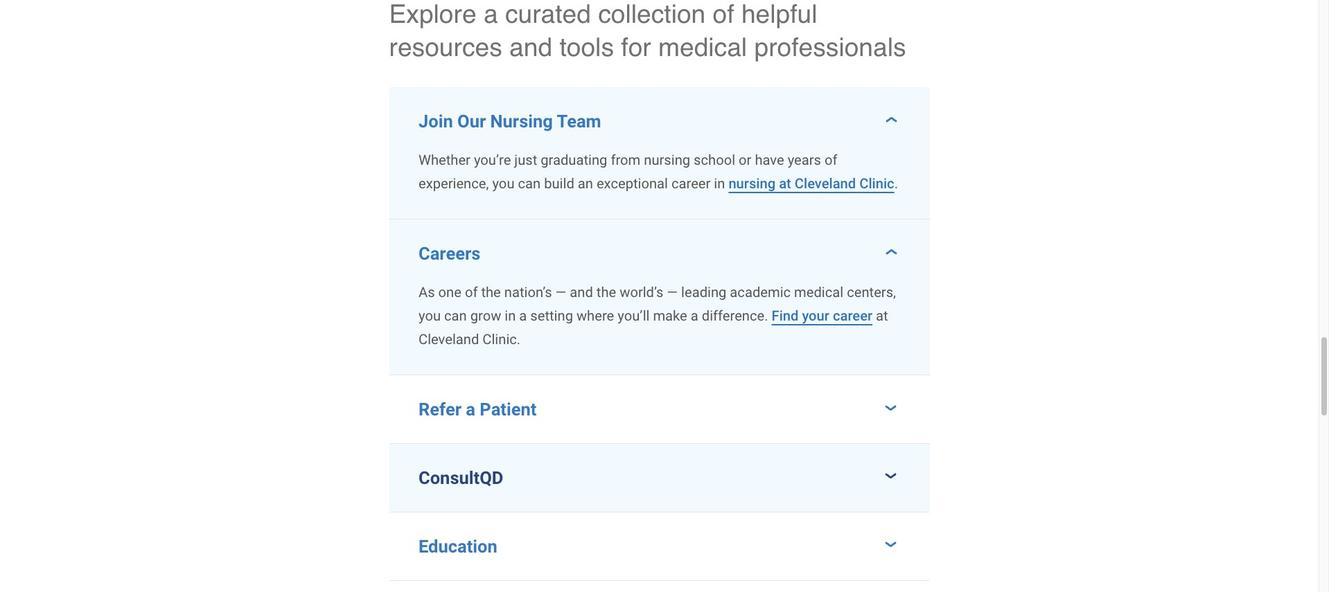 Task type: locate. For each thing, give the bounding box(es) containing it.
education tab
[[389, 513, 930, 581]]

1 horizontal spatial of
[[713, 0, 734, 29]]

team
[[557, 111, 601, 132]]

1 vertical spatial in
[[505, 308, 516, 324]]

1 horizontal spatial you
[[492, 175, 515, 192]]

and inside as one of the nation's — and the world's — leading academic medical centers, you can grow in a setting where you'll make a difference.
[[570, 284, 593, 301]]

career down school
[[672, 175, 711, 192]]

join
[[419, 111, 453, 132]]

nursing right from
[[644, 152, 690, 168]]

nursing down or at the right top of page
[[729, 175, 776, 192]]

of right years
[[825, 152, 838, 168]]

— up make
[[667, 284, 678, 301]]

nursing inside whether you're just graduating from nursing school or have years of experience, you can build an exceptional career in
[[644, 152, 690, 168]]

1 horizontal spatial and
[[570, 284, 593, 301]]

0 vertical spatial you
[[492, 175, 515, 192]]

centers,
[[847, 284, 896, 301]]

1 vertical spatial cleveland
[[419, 331, 479, 348]]

1 horizontal spatial the
[[597, 284, 616, 301]]

0 horizontal spatial you
[[419, 308, 441, 324]]

0 vertical spatial of
[[713, 0, 734, 29]]

exceptional
[[597, 175, 668, 192]]

from
[[611, 152, 641, 168]]

0 horizontal spatial nursing
[[644, 152, 690, 168]]

0 vertical spatial and
[[509, 32, 552, 62]]

1 horizontal spatial in
[[714, 175, 725, 192]]

years
[[788, 152, 821, 168]]

you inside as one of the nation's — and the world's — leading academic medical centers, you can grow in a setting where you'll make a difference.
[[419, 308, 441, 324]]

you'll
[[618, 308, 650, 324]]

cleveland
[[795, 175, 856, 192], [419, 331, 479, 348]]

2 horizontal spatial of
[[825, 152, 838, 168]]

cleveland down the grow
[[419, 331, 479, 348]]

find your career
[[772, 308, 873, 324]]

0 horizontal spatial cleveland
[[419, 331, 479, 348]]

a right refer
[[466, 399, 475, 420]]

the
[[481, 284, 501, 301], [597, 284, 616, 301]]

you inside whether you're just graduating from nursing school or have years of experience, you can build an exceptional career in
[[492, 175, 515, 192]]

an
[[578, 175, 593, 192]]

of right "one"
[[465, 284, 478, 301]]

0 vertical spatial can
[[518, 175, 541, 192]]

refer
[[419, 399, 462, 420]]

0 vertical spatial career
[[672, 175, 711, 192]]

the up the grow
[[481, 284, 501, 301]]

0 vertical spatial in
[[714, 175, 725, 192]]

join our nursing team tab
[[389, 87, 930, 137]]

join our nursing team
[[419, 111, 601, 132]]

medical up the your
[[794, 284, 844, 301]]

1 vertical spatial of
[[825, 152, 838, 168]]

0 horizontal spatial the
[[481, 284, 501, 301]]

cleveland down years
[[795, 175, 856, 192]]

collection
[[598, 0, 706, 29]]

find
[[772, 308, 799, 324]]

where
[[577, 308, 614, 324]]

in inside whether you're just graduating from nursing school or have years of experience, you can build an exceptional career in
[[714, 175, 725, 192]]

0 horizontal spatial at
[[779, 175, 791, 192]]

medical inside as one of the nation's — and the world's — leading academic medical centers, you can grow in a setting where you'll make a difference.
[[794, 284, 844, 301]]

tab list
[[389, 87, 930, 593]]

of inside the explore a curated collection of helpful resources and tools for medical professionals
[[713, 0, 734, 29]]

career inside whether you're just graduating from nursing school or have years of experience, you can build an exceptional career in
[[672, 175, 711, 192]]

and down curated
[[509, 32, 552, 62]]

and inside the explore a curated collection of helpful resources and tools for medical professionals
[[509, 32, 552, 62]]

cleveland inside at cleveland clinic.
[[419, 331, 479, 348]]

0 horizontal spatial medical
[[658, 32, 747, 62]]

at inside at cleveland clinic.
[[876, 308, 888, 324]]

you down as
[[419, 308, 441, 324]]

2 vertical spatial of
[[465, 284, 478, 301]]

0 vertical spatial nursing
[[644, 152, 690, 168]]

1 horizontal spatial nursing
[[729, 175, 776, 192]]

careers tab
[[389, 220, 930, 269]]

just
[[514, 152, 537, 168]]

make
[[653, 308, 687, 324]]

world's
[[620, 284, 663, 301]]

you
[[492, 175, 515, 192], [419, 308, 441, 324]]

0 vertical spatial cleveland
[[795, 175, 856, 192]]

you down you're
[[492, 175, 515, 192]]

nursing at cleveland clinic link
[[729, 175, 895, 192]]

medical down collection
[[658, 32, 747, 62]]

1 vertical spatial at
[[876, 308, 888, 324]]

0 horizontal spatial in
[[505, 308, 516, 324]]

consultqd tab
[[389, 444, 930, 512]]

— up the setting
[[556, 284, 566, 301]]

can down "one"
[[444, 308, 467, 324]]

at down have at top right
[[779, 175, 791, 192]]

one
[[438, 284, 462, 301]]

0 vertical spatial medical
[[658, 32, 747, 62]]

0 horizontal spatial —
[[556, 284, 566, 301]]

0 horizontal spatial of
[[465, 284, 478, 301]]

setting
[[530, 308, 573, 324]]

resources
[[389, 32, 502, 62]]

1 vertical spatial can
[[444, 308, 467, 324]]

refer a patient tab
[[389, 375, 930, 443]]

a up "resources"
[[484, 0, 498, 29]]

a inside tab
[[466, 399, 475, 420]]

1 horizontal spatial cleveland
[[795, 175, 856, 192]]

nursing
[[644, 152, 690, 168], [729, 175, 776, 192]]

clinic.
[[483, 331, 521, 348]]

career down "centers,"
[[833, 308, 873, 324]]

in down school
[[714, 175, 725, 192]]

school
[[694, 152, 735, 168]]

2 — from the left
[[667, 284, 678, 301]]

curated
[[505, 0, 591, 29]]

at down "centers,"
[[876, 308, 888, 324]]

0 horizontal spatial can
[[444, 308, 467, 324]]

of left helpful
[[713, 0, 734, 29]]

medical
[[658, 32, 747, 62], [794, 284, 844, 301]]

can down "just" on the top left
[[518, 175, 541, 192]]

and up where
[[570, 284, 593, 301]]

in
[[714, 175, 725, 192], [505, 308, 516, 324]]

1 vertical spatial you
[[419, 308, 441, 324]]

in right the grow
[[505, 308, 516, 324]]

whether you're just graduating from nursing school or have years of experience, you can build an exceptional career in
[[419, 152, 838, 192]]

—
[[556, 284, 566, 301], [667, 284, 678, 301]]

or
[[739, 152, 752, 168]]

can inside whether you're just graduating from nursing school or have years of experience, you can build an exceptional career in
[[518, 175, 541, 192]]

a
[[484, 0, 498, 29], [519, 308, 527, 324], [691, 308, 698, 324], [466, 399, 475, 420]]

tools
[[560, 32, 614, 62]]

1 horizontal spatial medical
[[794, 284, 844, 301]]

1 the from the left
[[481, 284, 501, 301]]

of
[[713, 0, 734, 29], [825, 152, 838, 168], [465, 284, 478, 301]]

can
[[518, 175, 541, 192], [444, 308, 467, 324]]

the up where
[[597, 284, 616, 301]]

0 horizontal spatial career
[[672, 175, 711, 192]]

1 vertical spatial and
[[570, 284, 593, 301]]

1 horizontal spatial —
[[667, 284, 678, 301]]

in inside as one of the nation's — and the world's — leading academic medical centers, you can grow in a setting where you'll make a difference.
[[505, 308, 516, 324]]

of inside whether you're just graduating from nursing school or have years of experience, you can build an exceptional career in
[[825, 152, 838, 168]]

nursing
[[490, 111, 553, 132]]

1 horizontal spatial at
[[876, 308, 888, 324]]

tab list containing join our nursing team
[[389, 87, 930, 593]]

0 horizontal spatial and
[[509, 32, 552, 62]]

and
[[509, 32, 552, 62], [570, 284, 593, 301]]

1 horizontal spatial can
[[518, 175, 541, 192]]

career
[[672, 175, 711, 192], [833, 308, 873, 324]]

refer a patient
[[419, 399, 537, 420]]

1 vertical spatial medical
[[794, 284, 844, 301]]

grow
[[470, 308, 501, 324]]

at
[[779, 175, 791, 192], [876, 308, 888, 324]]

1 horizontal spatial career
[[833, 308, 873, 324]]



Task type: describe. For each thing, give the bounding box(es) containing it.
clinic
[[860, 175, 895, 192]]

1 vertical spatial career
[[833, 308, 873, 324]]

explore a curated collection of helpful resources and tools for medical professionals
[[389, 0, 906, 62]]

1 vertical spatial nursing
[[729, 175, 776, 192]]

a down nation's on the left of page
[[519, 308, 527, 324]]

our
[[457, 111, 486, 132]]

consultqd
[[419, 468, 503, 488]]

education
[[419, 536, 497, 557]]

of inside as one of the nation's — and the world's — leading academic medical centers, you can grow in a setting where you'll make a difference.
[[465, 284, 478, 301]]

helpful
[[742, 0, 817, 29]]

a inside the explore a curated collection of helpful resources and tools for medical professionals
[[484, 0, 498, 29]]

as one of the nation's — and the world's — leading academic medical centers, you can grow in a setting where you'll make a difference.
[[419, 284, 896, 324]]

medical inside the explore a curated collection of helpful resources and tools for medical professionals
[[658, 32, 747, 62]]

at cleveland clinic.
[[419, 308, 888, 348]]

build
[[544, 175, 574, 192]]

as
[[419, 284, 435, 301]]

for
[[621, 32, 651, 62]]

0 vertical spatial at
[[779, 175, 791, 192]]

difference.
[[702, 308, 768, 324]]

patient
[[480, 399, 537, 420]]

.
[[895, 175, 898, 192]]

careers
[[419, 243, 481, 264]]

2 the from the left
[[597, 284, 616, 301]]

your
[[802, 308, 830, 324]]

graduating
[[541, 152, 607, 168]]

leading
[[681, 284, 727, 301]]

academic
[[730, 284, 791, 301]]

a right make
[[691, 308, 698, 324]]

can inside as one of the nation's — and the world's — leading academic medical centers, you can grow in a setting where you'll make a difference.
[[444, 308, 467, 324]]

experience,
[[419, 175, 489, 192]]

nursing at cleveland clinic .
[[729, 175, 898, 192]]

whether
[[419, 152, 471, 168]]

explore
[[389, 0, 477, 29]]

nation's
[[504, 284, 552, 301]]

professionals
[[754, 32, 906, 62]]

have
[[755, 152, 784, 168]]

find your career link
[[772, 308, 873, 324]]

1 — from the left
[[556, 284, 566, 301]]

you're
[[474, 152, 511, 168]]



Task type: vqa. For each thing, say whether or not it's contained in the screenshot.
Choosing the right doctor can be difficult. How do you know that you can believe the ratings you see online? Cleveland Clinic is committed to helping you find the right physician for you with ratings you can trust.
no



